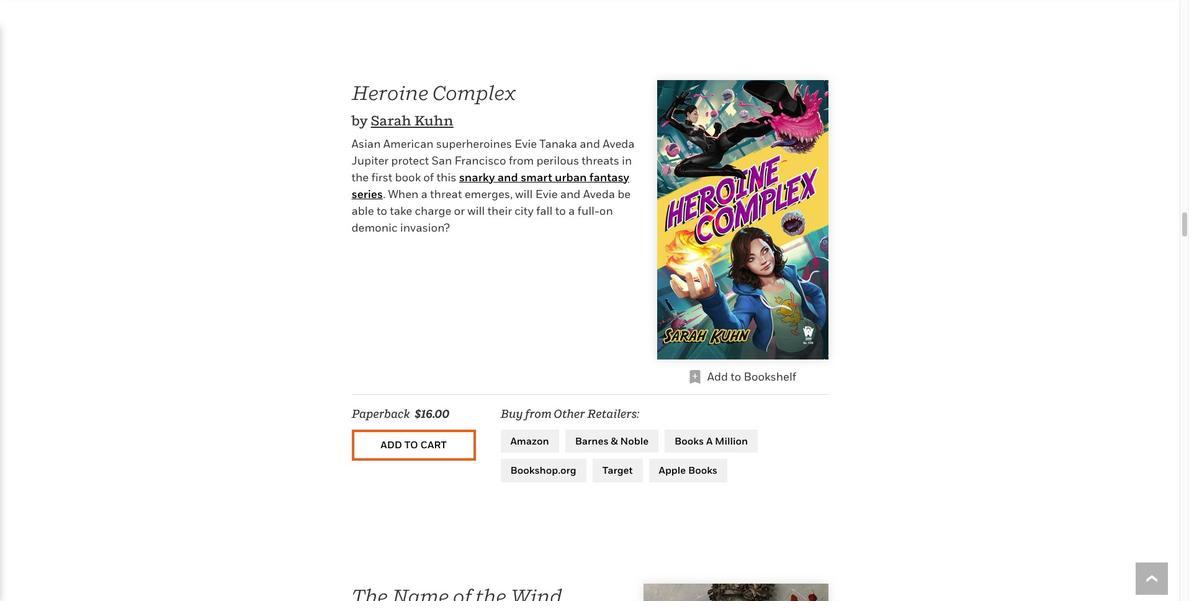 Task type: describe. For each thing, give the bounding box(es) containing it.
first
[[372, 171, 393, 184]]

bookshop.org link
[[501, 459, 587, 482]]

1 horizontal spatial will
[[516, 187, 533, 200]]

urban
[[555, 171, 587, 184]]

in
[[622, 154, 632, 167]]

this
[[437, 171, 457, 184]]

threat
[[430, 187, 462, 200]]

full-
[[578, 204, 600, 217]]

fantasy
[[590, 171, 630, 184]]

to inside button
[[405, 439, 418, 451]]

buy from other retailers:
[[501, 407, 640, 420]]

city
[[515, 204, 534, 217]]

to right fall
[[556, 204, 566, 217]]

the name of the wind: 10th anniversary deluxe edition book cover picture image
[[644, 584, 829, 601]]

add to cart button
[[352, 430, 476, 461]]

heroine
[[352, 81, 429, 104]]

noble
[[621, 435, 649, 447]]

paperback $16.00
[[352, 407, 450, 420]]

books a million link
[[665, 430, 758, 453]]

emerges,
[[465, 187, 513, 200]]

add to cart
[[381, 439, 447, 451]]

paperback
[[352, 407, 410, 420]]

snarky
[[459, 171, 495, 184]]

0 horizontal spatial a
[[421, 187, 428, 200]]

books a million
[[675, 435, 748, 447]]

buy
[[501, 407, 523, 420]]

bookshop.org
[[511, 464, 577, 477]]

take
[[390, 204, 412, 217]]

to left bookshelf
[[731, 370, 742, 383]]

1 vertical spatial will
[[468, 204, 485, 217]]

charge
[[415, 204, 452, 217]]

to down .
[[377, 204, 387, 217]]

apple
[[659, 464, 686, 477]]

bookshelf
[[744, 370, 797, 383]]

retailers:
[[588, 407, 640, 420]]

barnes & noble
[[575, 435, 649, 447]]

sarah kuhn link
[[371, 113, 454, 129]]

of
[[424, 171, 434, 184]]

amazon
[[511, 435, 549, 447]]

evie inside asian american superheroines evie tanaka and aveda jupiter protect san francisco from perilous threats in the first book of this
[[515, 137, 537, 150]]

on
[[600, 204, 613, 217]]

by
[[352, 113, 368, 129]]

and inside asian american superheroines evie tanaka and aveda jupiter protect san francisco from perilous threats in the first book of this
[[580, 137, 601, 150]]

amazon link
[[501, 430, 559, 453]]

the
[[352, 171, 369, 184]]

.
[[383, 187, 386, 200]]

jupiter
[[352, 154, 389, 167]]

when
[[388, 187, 419, 200]]

0 vertical spatial books
[[675, 435, 704, 447]]

complex
[[433, 81, 516, 104]]

fall
[[537, 204, 553, 217]]

be
[[618, 187, 631, 200]]

san
[[432, 154, 452, 167]]

million
[[715, 435, 748, 447]]



Task type: locate. For each thing, give the bounding box(es) containing it.
add to bookshelf
[[708, 370, 797, 383]]

0 vertical spatial from
[[509, 154, 534, 167]]

a
[[707, 435, 713, 447]]

asian american superheroines evie tanaka and aveda jupiter protect san francisco from perilous threats in the first book of this
[[352, 137, 635, 184]]

aveda up on
[[584, 187, 615, 200]]

. when a threat emerges, will evie and aveda be able to take charge or will their city fall to a full-on demonic invasion?
[[352, 187, 631, 234]]

from
[[509, 154, 534, 167], [525, 407, 552, 420]]

1 horizontal spatial add
[[708, 370, 729, 383]]

able
[[352, 204, 374, 217]]

0 vertical spatial aveda
[[603, 137, 635, 150]]

and inside . when a threat emerges, will evie and aveda be able to take charge or will their city fall to a full-on demonic invasion?
[[561, 187, 581, 200]]

1 vertical spatial a
[[569, 204, 575, 217]]

apple books
[[659, 464, 718, 477]]

books left a
[[675, 435, 704, 447]]

heroine complex link
[[352, 81, 516, 104]]

snarky and smart urban fantasy series link
[[352, 171, 630, 200]]

will up city
[[516, 187, 533, 200]]

american
[[384, 137, 434, 150]]

heroine complex book cover picture image
[[657, 80, 829, 359]]

kuhn
[[414, 113, 454, 129]]

1 horizontal spatial a
[[569, 204, 575, 217]]

a
[[421, 187, 428, 200], [569, 204, 575, 217]]

evie left tanaka at the top
[[515, 137, 537, 150]]

evie inside . when a threat emerges, will evie and aveda be able to take charge or will their city fall to a full-on demonic invasion?
[[536, 187, 558, 200]]

aveda inside asian american superheroines evie tanaka and aveda jupiter protect san francisco from perilous threats in the first book of this
[[603, 137, 635, 150]]

or
[[454, 204, 465, 217]]

their
[[488, 204, 512, 217]]

target
[[603, 464, 633, 477]]

heroine complex
[[352, 81, 516, 104]]

books
[[675, 435, 704, 447], [689, 464, 718, 477]]

snarky and smart urban fantasy series
[[352, 171, 630, 200]]

tanaka
[[540, 137, 578, 150]]

demonic
[[352, 221, 398, 234]]

to
[[377, 204, 387, 217], [556, 204, 566, 217], [731, 370, 742, 383], [405, 439, 418, 451]]

1 vertical spatial books
[[689, 464, 718, 477]]

evie up fall
[[536, 187, 558, 200]]

and
[[580, 137, 601, 150], [498, 171, 518, 184], [561, 187, 581, 200]]

smart
[[521, 171, 553, 184]]

0 vertical spatial evie
[[515, 137, 537, 150]]

a left full-
[[569, 204, 575, 217]]

aveda inside . when a threat emerges, will evie and aveda be able to take charge or will their city fall to a full-on demonic invasion?
[[584, 187, 615, 200]]

2 vertical spatial and
[[561, 187, 581, 200]]

add left bookshelf
[[708, 370, 729, 383]]

series
[[352, 187, 383, 200]]

and up threats
[[580, 137, 601, 150]]

aveda up in
[[603, 137, 635, 150]]

protect
[[391, 154, 429, 167]]

add for add to cart
[[381, 439, 402, 451]]

0 vertical spatial a
[[421, 187, 428, 200]]

evie
[[515, 137, 537, 150], [536, 187, 558, 200]]

barnes & noble link
[[566, 430, 659, 453]]

1 vertical spatial and
[[498, 171, 518, 184]]

from right buy
[[525, 407, 552, 420]]

add
[[708, 370, 729, 383], [381, 439, 402, 451]]

1 vertical spatial from
[[525, 407, 552, 420]]

threats
[[582, 154, 620, 167]]

asian
[[352, 137, 381, 150]]

add for add to bookshelf
[[708, 370, 729, 383]]

other
[[554, 407, 586, 420]]

book
[[395, 171, 421, 184]]

barnes
[[575, 435, 609, 447]]

aveda
[[603, 137, 635, 150], [584, 187, 615, 200]]

perilous
[[537, 154, 580, 167]]

by sarah kuhn
[[352, 113, 454, 129]]

from inside asian american superheroines evie tanaka and aveda jupiter protect san francisco from perilous threats in the first book of this
[[509, 154, 534, 167]]

books down the books a million link
[[689, 464, 718, 477]]

superheroines
[[436, 137, 512, 150]]

invasion?
[[400, 221, 450, 234]]

add inside button
[[381, 439, 402, 451]]

apple books link
[[649, 459, 728, 482]]

target link
[[593, 459, 643, 482]]

1 vertical spatial evie
[[536, 187, 558, 200]]

0 vertical spatial and
[[580, 137, 601, 150]]

0 vertical spatial add
[[708, 370, 729, 383]]

francisco
[[455, 154, 506, 167]]

and inside snarky and smart urban fantasy series
[[498, 171, 518, 184]]

0 horizontal spatial add
[[381, 439, 402, 451]]

and down urban
[[561, 187, 581, 200]]

&
[[611, 435, 618, 447]]

sarah
[[371, 113, 412, 129]]

to left cart at the left
[[405, 439, 418, 451]]

will right the or
[[468, 204, 485, 217]]

$16.00
[[415, 407, 450, 420]]

1 vertical spatial add
[[381, 439, 402, 451]]

1 vertical spatial aveda
[[584, 187, 615, 200]]

add down paperback $16.00
[[381, 439, 402, 451]]

from up smart
[[509, 154, 534, 167]]

will
[[516, 187, 533, 200], [468, 204, 485, 217]]

a down the of
[[421, 187, 428, 200]]

cart
[[421, 439, 447, 451]]

0 vertical spatial will
[[516, 187, 533, 200]]

0 horizontal spatial will
[[468, 204, 485, 217]]

and up emerges, in the left of the page
[[498, 171, 518, 184]]



Task type: vqa. For each thing, say whether or not it's contained in the screenshot.
Aveda to the top
yes



